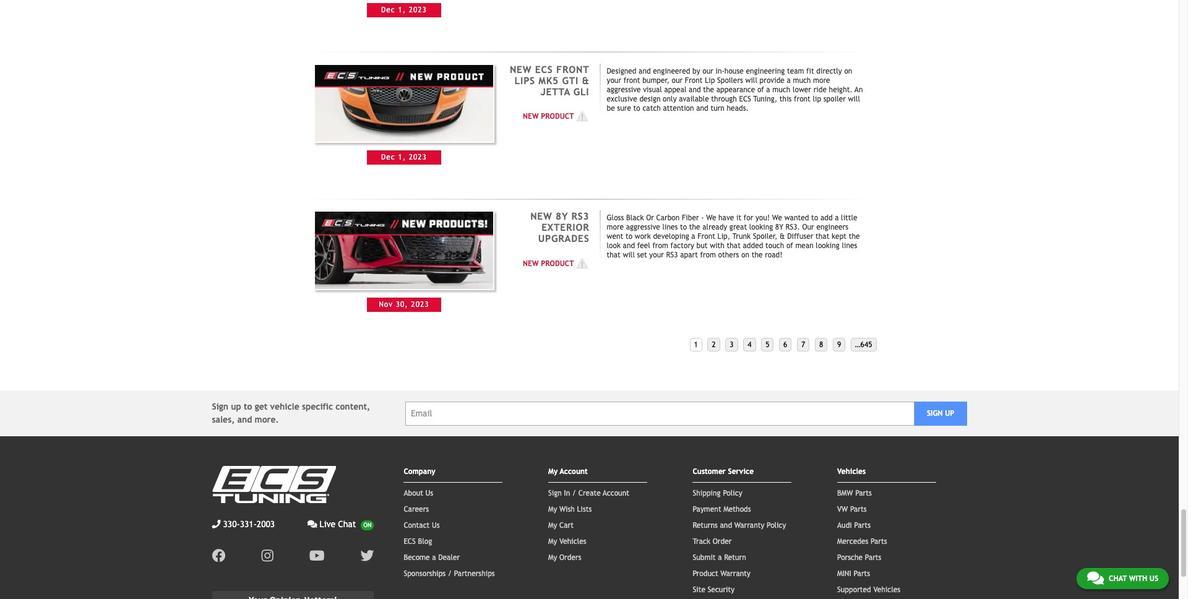 Task type: describe. For each thing, give the bounding box(es) containing it.
be
[[607, 104, 615, 112]]

30,
[[396, 300, 409, 309]]

my for my orders
[[549, 554, 557, 562]]

1 horizontal spatial that
[[727, 242, 741, 250]]

by
[[693, 67, 701, 75]]

comments image for chat
[[1088, 571, 1105, 586]]

dealer
[[438, 554, 460, 562]]

wanted
[[785, 214, 810, 223]]

about us link
[[404, 489, 434, 498]]

2 vertical spatial that
[[607, 251, 621, 260]]

2 horizontal spatial that
[[816, 232, 830, 241]]

gloss
[[607, 214, 624, 223]]

…645
[[856, 341, 873, 349]]

great
[[730, 223, 747, 232]]

your inside designed and engineered by our in-house engineering team fit directly on your front bumper, our front lip spoilers will provide a much more aggressive visual appeal and the appearance of a much lower ride height. an exclusive design only available through ecs tuning, this front lip spoiler will be sure to catch attention and turn heads.
[[607, 76, 622, 85]]

you!
[[756, 214, 770, 223]]

submit a return
[[693, 554, 747, 562]]

new 8y rs3 exterior upgrades image
[[314, 211, 495, 290]]

your inside 'gloss black or carbon fiber - we have it for you!   we wanted to add a little more aggressive lines to the already great looking 8y rs3. our engineers went to work developing a front lip, trunk spoiler, & diffuser that kept the look and feel from factory but with that added touch of mean looking lines that will set your rs3 apart from others on the road!'
[[650, 251, 664, 260]]

a up factory
[[692, 232, 696, 241]]

a up engineers
[[835, 214, 839, 223]]

sign for sign up to get vehicle specific content, sales, and more.
[[212, 402, 229, 412]]

0 vertical spatial front
[[624, 76, 641, 85]]

9
[[838, 341, 842, 349]]

supported vehicles
[[838, 586, 901, 595]]

rs3 inside 'gloss black or carbon fiber - we have it for you!   we wanted to add a little more aggressive lines to the already great looking 8y rs3. our engineers went to work developing a front lip, trunk spoiler, & diffuser that kept the look and feel from factory but with that added touch of mean looking lines that will set your rs3 apart from others on the road!'
[[667, 251, 678, 260]]

a left the return
[[718, 554, 722, 562]]

trunk
[[733, 232, 751, 241]]

nov
[[379, 300, 393, 309]]

vehicle
[[270, 402, 300, 412]]

returns
[[693, 522, 718, 530]]

through
[[712, 94, 737, 103]]

1 horizontal spatial much
[[793, 76, 811, 85]]

more inside 'gloss black or carbon fiber - we have it for you!   we wanted to add a little more aggressive lines to the already great looking 8y rs3. our engineers went to work developing a front lip, trunk spoiler, & diffuser that kept the look and feel from factory but with that added touch of mean looking lines that will set your rs3 apart from others on the road!'
[[607, 223, 624, 232]]

become a dealer
[[404, 554, 460, 562]]

careers
[[404, 505, 429, 514]]

lip
[[813, 94, 822, 103]]

sign for sign up
[[928, 410, 943, 418]]

my cart
[[549, 522, 574, 530]]

2 we from the left
[[773, 214, 783, 223]]

mercedes parts link
[[838, 538, 888, 546]]

0 vertical spatial account
[[560, 468, 588, 476]]

2 vertical spatial ecs
[[404, 538, 416, 546]]

with inside 'gloss black or carbon fiber - we have it for you!   we wanted to add a little more aggressive lines to the already great looking 8y rs3. our engineers went to work developing a front lip, trunk spoiler, & diffuser that kept the look and feel from factory but with that added touch of mean looking lines that will set your rs3 apart from others on the road!'
[[710, 242, 725, 250]]

shipping policy
[[693, 489, 743, 498]]

vw
[[838, 505, 848, 514]]

new ecs front lips mk5 gti & jetta gli
[[510, 63, 590, 97]]

payment methods
[[693, 505, 751, 514]]

heads.
[[727, 104, 749, 112]]

0 vertical spatial 2023
[[409, 6, 427, 14]]

spoiler,
[[753, 232, 778, 241]]

new 8y rs3 exterior upgrades
[[531, 211, 590, 244]]

0 horizontal spatial policy
[[723, 489, 743, 498]]

and inside 'gloss black or carbon fiber - we have it for you!   we wanted to add a little more aggressive lines to the already great looking 8y rs3. our engineers went to work developing a front lip, trunk spoiler, & diffuser that kept the look and feel from factory but with that added touch of mean looking lines that will set your rs3 apart from others on the road!'
[[623, 242, 635, 250]]

returns and warranty policy
[[693, 522, 787, 530]]

parts for mercedes parts
[[871, 538, 888, 546]]

& inside 'gloss black or carbon fiber - we have it for you!   we wanted to add a little more aggressive lines to the already great looking 8y rs3. our engineers went to work developing a front lip, trunk spoiler, & diffuser that kept the look and feel from factory but with that added touch of mean looking lines that will set your rs3 apart from others on the road!'
[[780, 232, 785, 241]]

new down lips
[[523, 112, 539, 121]]

my orders
[[549, 554, 582, 562]]

site security link
[[693, 586, 735, 595]]

0 vertical spatial chat
[[338, 520, 356, 530]]

1 dec 1, 2023 link from the top
[[314, 0, 495, 18]]

1 vertical spatial will
[[849, 94, 861, 103]]

sign up button
[[915, 402, 967, 426]]

2023 for new ecs front lips mk5 gti & jetta gli
[[409, 153, 427, 162]]

2 vertical spatial product
[[693, 570, 719, 579]]

my cart link
[[549, 522, 574, 530]]

methods
[[724, 505, 751, 514]]

aggressive inside designed and engineered by our in-house engineering team fit directly on your front bumper, our front lip spoilers will provide a much more aggressive visual appeal and the appearance of a much lower ride height. an exclusive design only available through ecs tuning, this front lip spoiler will be sure to catch attention and turn heads.
[[607, 85, 641, 94]]

fiber
[[682, 214, 699, 223]]

already
[[703, 223, 728, 232]]

3
[[730, 341, 734, 349]]

lip
[[705, 76, 715, 85]]

aggressive inside 'gloss black or carbon fiber - we have it for you!   we wanted to add a little more aggressive lines to the already great looking 8y rs3. our engineers went to work developing a front lip, trunk spoiler, & diffuser that kept the look and feel from factory but with that added touch of mean looking lines that will set your rs3 apart from others on the road!'
[[626, 223, 661, 232]]

2 link
[[708, 338, 721, 352]]

up for sign up
[[946, 410, 955, 418]]

new ecs front lips mk5 gti & jetta gli image
[[314, 63, 495, 143]]

spoiler
[[824, 94, 846, 103]]

directly
[[817, 67, 843, 75]]

2023 for new 8y rs3 exterior upgrades
[[411, 300, 429, 309]]

6
[[784, 341, 788, 349]]

audi parts
[[838, 522, 871, 530]]

will inside 'gloss black or carbon fiber - we have it for you!   we wanted to add a little more aggressive lines to the already great looking 8y rs3. our engineers went to work developing a front lip, trunk spoiler, & diffuser that kept the look and feel from factory but with that added touch of mean looking lines that will set your rs3 apart from others on the road!'
[[623, 251, 635, 260]]

the down the added
[[752, 251, 763, 260]]

mini parts link
[[838, 570, 871, 579]]

1 vertical spatial account
[[603, 489, 630, 498]]

0 vertical spatial looking
[[750, 223, 774, 232]]

this
[[780, 94, 792, 103]]

1 vertical spatial our
[[672, 76, 683, 85]]

on inside designed and engineered by our in-house engineering team fit directly on your front bumper, our front lip spoilers will provide a much more aggressive visual appeal and the appearance of a much lower ride height. an exclusive design only available through ecs tuning, this front lip spoiler will be sure to catch attention and turn heads.
[[845, 67, 853, 75]]

5
[[766, 341, 770, 349]]

on inside 'gloss black or carbon fiber - we have it for you!   we wanted to add a little more aggressive lines to the already great looking 8y rs3. our engineers went to work developing a front lip, trunk spoiler, & diffuser that kept the look and feel from factory but with that added touch of mean looking lines that will set your rs3 apart from others on the road!'
[[742, 251, 750, 260]]

0 vertical spatial warranty
[[735, 522, 765, 530]]

1 we from the left
[[707, 214, 717, 223]]

carbon
[[657, 214, 680, 223]]

chat inside 'link'
[[1109, 575, 1128, 583]]

developing
[[653, 232, 690, 241]]

phone image
[[212, 520, 221, 529]]

parts for mini parts
[[854, 570, 871, 579]]

sponsorships
[[404, 570, 446, 579]]

…645 link
[[851, 338, 877, 352]]

1 link
[[690, 338, 703, 352]]

0 horizontal spatial from
[[653, 242, 669, 250]]

1 horizontal spatial will
[[746, 76, 758, 85]]

rs3 inside new 8y rs3 exterior upgrades
[[572, 211, 590, 222]]

8y inside new 8y rs3 exterior upgrades
[[556, 211, 569, 222]]

vehicles for supported vehicles
[[874, 586, 901, 595]]

payment methods link
[[693, 505, 751, 514]]

ecs inside designed and engineered by our in-house engineering team fit directly on your front bumper, our front lip spoilers will provide a much more aggressive visual appeal and the appearance of a much lower ride height. an exclusive design only available through ecs tuning, this front lip spoiler will be sure to catch attention and turn heads.
[[740, 94, 752, 103]]

chat with us
[[1109, 575, 1159, 583]]

vehicles for my vehicles
[[560, 538, 587, 546]]

about
[[404, 489, 423, 498]]

1 vertical spatial lines
[[842, 242, 858, 250]]

mk5
[[539, 75, 559, 86]]

1 vertical spatial warranty
[[721, 570, 751, 579]]

us for contact us
[[432, 522, 440, 530]]

8y inside 'gloss black or carbon fiber - we have it for you!   we wanted to add a little more aggressive lines to the already great looking 8y rs3. our engineers went to work developing a front lip, trunk spoiler, & diffuser that kept the look and feel from factory but with that added touch of mean looking lines that will set your rs3 apart from others on the road!'
[[776, 223, 784, 232]]

and up bumper,
[[639, 67, 651, 75]]

0 vertical spatial our
[[703, 67, 714, 75]]

went
[[607, 232, 624, 241]]

1 horizontal spatial vehicles
[[838, 468, 866, 476]]

create
[[579, 489, 601, 498]]

our
[[803, 223, 815, 232]]

new inside new 8y rs3 exterior upgrades
[[531, 211, 553, 222]]

ecs inside new ecs front lips mk5 gti & jetta gli
[[535, 63, 553, 75]]

parts for vw parts
[[851, 505, 867, 514]]

7 link
[[798, 338, 810, 352]]

0 vertical spatial lines
[[663, 223, 678, 232]]

engineered
[[653, 67, 691, 75]]

customer service
[[693, 468, 754, 476]]

to inside designed and engineered by our in-house engineering team fit directly on your front bumper, our front lip spoilers will provide a much more aggressive visual appeal and the appearance of a much lower ride height. an exclusive design only available through ecs tuning, this front lip spoiler will be sure to catch attention and turn heads.
[[634, 104, 641, 112]]

2 dec 1, 2023 from the top
[[381, 153, 427, 162]]

sponsorships / partnerships
[[404, 570, 495, 579]]

sign in / create account
[[549, 489, 630, 498]]

only
[[663, 94, 677, 103]]

1 1, from the top
[[398, 6, 406, 14]]

cart
[[560, 522, 574, 530]]

1 vertical spatial looking
[[816, 242, 840, 250]]

8
[[820, 341, 824, 349]]

new inside new ecs front lips mk5 gti & jetta gli
[[510, 63, 532, 75]]

gti
[[563, 75, 579, 86]]

my orders link
[[549, 554, 582, 562]]

sign for sign in / create account
[[549, 489, 562, 498]]

to down fiber
[[680, 223, 687, 232]]

product warranty
[[693, 570, 751, 579]]

visual
[[643, 85, 662, 94]]

designed
[[607, 67, 637, 75]]

appearance
[[717, 85, 756, 94]]

design
[[640, 94, 661, 103]]

vw parts
[[838, 505, 867, 514]]

more.
[[255, 415, 279, 425]]

returns and warranty policy link
[[693, 522, 787, 530]]

track order link
[[693, 538, 732, 546]]

a down team
[[787, 76, 791, 85]]

content,
[[336, 402, 370, 412]]

turn
[[711, 104, 725, 112]]

4 image
[[574, 110, 590, 123]]

my for my cart
[[549, 522, 557, 530]]

331-
[[240, 520, 257, 530]]

3 link
[[726, 338, 738, 352]]

my for my account
[[549, 468, 558, 476]]



Task type: vqa. For each thing, say whether or not it's contained in the screenshot.
your to the bottom
yes



Task type: locate. For each thing, give the bounding box(es) containing it.
much up lower
[[793, 76, 811, 85]]

engineering
[[746, 67, 785, 75]]

0 vertical spatial on
[[845, 67, 853, 75]]

parts right vw
[[851, 505, 867, 514]]

bumper,
[[643, 76, 670, 85]]

of inside designed and engineered by our in-house engineering team fit directly on your front bumper, our front lip spoilers will provide a much more aggressive visual appeal and the appearance of a much lower ride height. an exclusive design only available through ecs tuning, this front lip spoiler will be sure to catch attention and turn heads.
[[758, 85, 765, 94]]

that
[[816, 232, 830, 241], [727, 242, 741, 250], [607, 251, 621, 260]]

shipping policy link
[[693, 489, 743, 498]]

8 link
[[815, 338, 828, 352]]

8y left rs3.
[[776, 223, 784, 232]]

0 vertical spatial front
[[557, 63, 590, 75]]

gli
[[574, 86, 590, 97]]

1 vertical spatial 2023
[[409, 153, 427, 162]]

submit a return link
[[693, 554, 747, 562]]

1 vertical spatial your
[[650, 251, 664, 260]]

3 my from the top
[[549, 522, 557, 530]]

parts up mercedes parts
[[855, 522, 871, 530]]

contact
[[404, 522, 430, 530]]

in
[[564, 489, 570, 498]]

front
[[624, 76, 641, 85], [794, 94, 811, 103]]

0 horizontal spatial rs3
[[572, 211, 590, 222]]

track order
[[693, 538, 732, 546]]

on down the added
[[742, 251, 750, 260]]

from
[[653, 242, 669, 250], [701, 251, 716, 260]]

comments image left 'live'
[[308, 520, 317, 529]]

aggressive
[[607, 85, 641, 94], [626, 223, 661, 232]]

us for about us
[[426, 489, 434, 498]]

lower
[[793, 85, 812, 94]]

1 horizontal spatial lines
[[842, 242, 858, 250]]

1 vertical spatial &
[[780, 232, 785, 241]]

0 vertical spatial dec
[[381, 6, 395, 14]]

your down designed
[[607, 76, 622, 85]]

2 horizontal spatial sign
[[928, 410, 943, 418]]

0 vertical spatial product
[[541, 112, 574, 121]]

2 dec from the top
[[381, 153, 395, 162]]

new product
[[523, 112, 574, 121], [523, 259, 574, 268]]

feel
[[638, 242, 651, 250]]

1 vertical spatial product
[[541, 259, 574, 268]]

1 vertical spatial /
[[448, 570, 452, 579]]

looking down "you!"
[[750, 223, 774, 232]]

factory
[[671, 242, 695, 250]]

of
[[758, 85, 765, 94], [787, 242, 794, 250]]

1 horizontal spatial ecs
[[535, 63, 553, 75]]

1 horizontal spatial 8y
[[776, 223, 784, 232]]

will down an
[[849, 94, 861, 103]]

our up lip
[[703, 67, 714, 75]]

-
[[702, 214, 704, 223]]

vehicles up orders
[[560, 538, 587, 546]]

Email email field
[[406, 402, 915, 426]]

up inside sign up to get vehicle specific content, sales, and more.
[[231, 402, 241, 412]]

0 horizontal spatial will
[[623, 251, 635, 260]]

mini
[[838, 570, 852, 579]]

vehicles up bmw parts link
[[838, 468, 866, 476]]

1 vertical spatial policy
[[767, 522, 787, 530]]

apart
[[681, 251, 698, 260]]

0 vertical spatial us
[[426, 489, 434, 498]]

0 vertical spatial 8y
[[556, 211, 569, 222]]

instagram logo image
[[262, 549, 274, 563]]

security
[[708, 586, 735, 595]]

0 vertical spatial aggressive
[[607, 85, 641, 94]]

sign inside sign up to get vehicle specific content, sales, and more.
[[212, 402, 229, 412]]

comments image for live
[[308, 520, 317, 529]]

and up order
[[720, 522, 733, 530]]

comments image inside live chat link
[[308, 520, 317, 529]]

2 new product from the top
[[523, 259, 574, 268]]

front down lower
[[794, 94, 811, 103]]

will down engineering
[[746, 76, 758, 85]]

0 horizontal spatial your
[[607, 76, 622, 85]]

exterior
[[542, 222, 590, 233]]

ecs blog link
[[404, 538, 432, 546]]

your right set
[[650, 251, 664, 260]]

0 horizontal spatial chat
[[338, 520, 356, 530]]

my down my cart
[[549, 538, 557, 546]]

1 vertical spatial us
[[432, 522, 440, 530]]

submit
[[693, 554, 716, 562]]

the down lip
[[704, 85, 715, 94]]

/ right in
[[573, 489, 577, 498]]

to left get
[[244, 402, 252, 412]]

front inside designed and engineered by our in-house engineering team fit directly on your front bumper, our front lip spoilers will provide a much more aggressive visual appeal and the appearance of a much lower ride height. an exclusive design only available through ecs tuning, this front lip spoiler will be sure to catch attention and turn heads.
[[685, 76, 703, 85]]

1 horizontal spatial /
[[573, 489, 577, 498]]

front down by
[[685, 76, 703, 85]]

new product for upgrades
[[523, 259, 574, 268]]

4 image
[[574, 258, 590, 270]]

the down fiber
[[690, 223, 701, 232]]

order
[[713, 538, 732, 546]]

product down upgrades
[[541, 259, 574, 268]]

my up my wish lists
[[549, 468, 558, 476]]

have
[[719, 214, 735, 223]]

new product down upgrades
[[523, 259, 574, 268]]

new down upgrades
[[523, 259, 539, 268]]

0 horizontal spatial sign
[[212, 402, 229, 412]]

more down 'gloss'
[[607, 223, 624, 232]]

0 horizontal spatial vehicles
[[560, 538, 587, 546]]

catch
[[643, 104, 661, 112]]

youtube logo image
[[309, 549, 325, 563]]

sponsorships / partnerships link
[[404, 570, 495, 579]]

& inside new ecs front lips mk5 gti & jetta gli
[[582, 75, 590, 86]]

4 link
[[744, 338, 756, 352]]

more up ride
[[814, 76, 831, 85]]

kept
[[832, 232, 847, 241]]

jetta
[[541, 86, 571, 97]]

lip,
[[718, 232, 731, 241]]

front inside 'gloss black or carbon fiber - we have it for you!   we wanted to add a little more aggressive lines to the already great looking 8y rs3. our engineers went to work developing a front lip, trunk spoiler, & diffuser that kept the look and feel from factory but with that added touch of mean looking lines that will set your rs3 apart from others on the road!'
[[698, 232, 716, 241]]

warranty down the return
[[721, 570, 751, 579]]

warranty down methods
[[735, 522, 765, 530]]

my left cart
[[549, 522, 557, 530]]

1 vertical spatial that
[[727, 242, 741, 250]]

twitter logo image
[[361, 549, 374, 563]]

product
[[541, 112, 574, 121], [541, 259, 574, 268], [693, 570, 719, 579]]

2 vertical spatial will
[[623, 251, 635, 260]]

1 horizontal spatial from
[[701, 251, 716, 260]]

5 link
[[762, 338, 774, 352]]

0 vertical spatial with
[[710, 242, 725, 250]]

from down the developing
[[653, 242, 669, 250]]

1 vertical spatial comments image
[[1088, 571, 1105, 586]]

comments image inside chat with us 'link'
[[1088, 571, 1105, 586]]

sign up
[[928, 410, 955, 418]]

live chat link
[[308, 518, 374, 531]]

1 dec 1, 2023 from the top
[[381, 6, 427, 14]]

ecs
[[535, 63, 553, 75], [740, 94, 752, 103], [404, 538, 416, 546]]

1 vertical spatial 1,
[[398, 153, 406, 162]]

1 vertical spatial dec 1, 2023 link
[[314, 63, 495, 165]]

product for mk5
[[541, 112, 574, 121]]

aggressive up work
[[626, 223, 661, 232]]

2 horizontal spatial will
[[849, 94, 861, 103]]

2 vertical spatial 2023
[[411, 300, 429, 309]]

up for sign up to get vehicle specific content, sales, and more.
[[231, 402, 241, 412]]

5 my from the top
[[549, 554, 557, 562]]

1 horizontal spatial up
[[946, 410, 955, 418]]

new product for mk5
[[523, 112, 574, 121]]

330-331-2003 link
[[212, 518, 275, 531]]

front up 'gli'
[[557, 63, 590, 75]]

provide
[[760, 76, 785, 85]]

0 horizontal spatial we
[[707, 214, 717, 223]]

rs3.
[[786, 223, 801, 232]]

account
[[560, 468, 588, 476], [603, 489, 630, 498]]

new left mk5
[[510, 63, 532, 75]]

0 horizontal spatial more
[[607, 223, 624, 232]]

1 horizontal spatial our
[[703, 67, 714, 75]]

0 horizontal spatial account
[[560, 468, 588, 476]]

0 horizontal spatial that
[[607, 251, 621, 260]]

return
[[725, 554, 747, 562]]

1 my from the top
[[549, 468, 558, 476]]

1 vertical spatial more
[[607, 223, 624, 232]]

ecs up "jetta" on the left of the page
[[535, 63, 553, 75]]

2 vertical spatial us
[[1150, 575, 1159, 583]]

0 vertical spatial new product
[[523, 112, 574, 121]]

1 horizontal spatial rs3
[[667, 251, 678, 260]]

orders
[[560, 554, 582, 562]]

a left dealer
[[432, 554, 436, 562]]

that down look
[[607, 251, 621, 260]]

2 my from the top
[[549, 505, 557, 514]]

rs3 down factory
[[667, 251, 678, 260]]

a up the tuning,
[[767, 85, 771, 94]]

1 vertical spatial on
[[742, 251, 750, 260]]

new product down "jetta" on the left of the page
[[523, 112, 574, 121]]

porsche parts
[[838, 554, 882, 562]]

0 horizontal spatial up
[[231, 402, 241, 412]]

aggressive up exclusive
[[607, 85, 641, 94]]

and right sales,
[[237, 415, 252, 425]]

our up appeal
[[672, 76, 683, 85]]

2 horizontal spatial ecs
[[740, 94, 752, 103]]

0 horizontal spatial with
[[710, 242, 725, 250]]

mercedes parts
[[838, 538, 888, 546]]

facebook logo image
[[212, 549, 226, 563]]

1 horizontal spatial policy
[[767, 522, 787, 530]]

parts right the bmw in the right bottom of the page
[[856, 489, 872, 498]]

ride
[[814, 85, 827, 94]]

0 horizontal spatial ecs
[[404, 538, 416, 546]]

0 horizontal spatial lines
[[663, 223, 678, 232]]

2 vertical spatial vehicles
[[874, 586, 901, 595]]

to right the sure
[[634, 104, 641, 112]]

vehicles right supported
[[874, 586, 901, 595]]

0 vertical spatial much
[[793, 76, 811, 85]]

new 8y rs3 exterior upgrades link
[[531, 211, 590, 244]]

/ down dealer
[[448, 570, 452, 579]]

0 vertical spatial dec 1, 2023 link
[[314, 0, 495, 18]]

1 horizontal spatial your
[[650, 251, 664, 260]]

designed and engineered by our in-house engineering team fit directly on your front bumper, our front lip spoilers will provide a much more aggressive visual appeal and the appearance of a much lower ride height. an exclusive design only available through ecs tuning, this front lip spoiler will be sure to catch attention and turn heads.
[[607, 67, 863, 112]]

sign inside 'button'
[[928, 410, 943, 418]]

to inside sign up to get vehicle specific content, sales, and more.
[[244, 402, 252, 412]]

1 horizontal spatial we
[[773, 214, 783, 223]]

account right create
[[603, 489, 630, 498]]

up inside sign up 'button'
[[946, 410, 955, 418]]

from down but
[[701, 251, 716, 260]]

9 link
[[833, 338, 846, 352]]

and down 'available'
[[697, 104, 709, 112]]

1 horizontal spatial account
[[603, 489, 630, 498]]

1 vertical spatial vehicles
[[560, 538, 587, 546]]

0 vertical spatial 1,
[[398, 6, 406, 14]]

it
[[737, 214, 742, 223]]

1 horizontal spatial chat
[[1109, 575, 1128, 583]]

audi parts link
[[838, 522, 871, 530]]

road!
[[765, 251, 783, 260]]

with inside 'link'
[[1130, 575, 1148, 583]]

contact us link
[[404, 522, 440, 530]]

0 vertical spatial comments image
[[308, 520, 317, 529]]

upgrades
[[539, 233, 590, 244]]

much up this
[[773, 85, 791, 94]]

ecs up the heads.
[[740, 94, 752, 103]]

and left feel
[[623, 242, 635, 250]]

1 new product from the top
[[523, 112, 574, 121]]

to
[[634, 104, 641, 112], [812, 214, 819, 223], [680, 223, 687, 232], [626, 232, 633, 241], [244, 402, 252, 412]]

of inside 'gloss black or carbon fiber - we have it for you!   we wanted to add a little more aggressive lines to the already great looking 8y rs3. our engineers went to work developing a front lip, trunk spoiler, & diffuser that kept the look and feel from factory but with that added touch of mean looking lines that will set your rs3 apart from others on the road!'
[[787, 242, 794, 250]]

ecs left 'blog' at bottom
[[404, 538, 416, 546]]

my vehicles link
[[549, 538, 587, 546]]

to left work
[[626, 232, 633, 241]]

add
[[821, 214, 833, 223]]

comments image
[[308, 520, 317, 529], [1088, 571, 1105, 586]]

live
[[320, 520, 336, 530]]

us inside 'link'
[[1150, 575, 1159, 583]]

supported vehicles link
[[838, 586, 901, 595]]

2 vertical spatial front
[[698, 232, 716, 241]]

lines down kept
[[842, 242, 858, 250]]

1 vertical spatial of
[[787, 242, 794, 250]]

and up 'available'
[[689, 85, 701, 94]]

specific
[[302, 402, 333, 412]]

1 horizontal spatial comments image
[[1088, 571, 1105, 586]]

parts down mercedes parts link
[[865, 554, 882, 562]]

0 horizontal spatial &
[[582, 75, 590, 86]]

parts for porsche parts
[[865, 554, 882, 562]]

product down "jetta" on the left of the page
[[541, 112, 574, 121]]

will left set
[[623, 251, 635, 260]]

my for my wish lists
[[549, 505, 557, 514]]

0 vertical spatial that
[[816, 232, 830, 241]]

1 vertical spatial dec
[[381, 153, 395, 162]]

parts for audi parts
[[855, 522, 871, 530]]

front up but
[[698, 232, 716, 241]]

your
[[607, 76, 622, 85], [650, 251, 664, 260]]

1 vertical spatial 8y
[[776, 223, 784, 232]]

ecs tuning image
[[212, 466, 336, 504]]

customer
[[693, 468, 726, 476]]

2
[[712, 341, 716, 349]]

rs3 up upgrades
[[572, 211, 590, 222]]

0 vertical spatial more
[[814, 76, 831, 85]]

0 vertical spatial your
[[607, 76, 622, 85]]

parts down porsche parts
[[854, 570, 871, 579]]

of down "diffuser"
[[787, 242, 794, 250]]

1 dec from the top
[[381, 6, 395, 14]]

8y up upgrades
[[556, 211, 569, 222]]

more inside designed and engineered by our in-house engineering team fit directly on your front bumper, our front lip spoilers will provide a much more aggressive visual appeal and the appearance of a much lower ride height. an exclusive design only available through ecs tuning, this front lip spoiler will be sure to catch attention and turn heads.
[[814, 76, 831, 85]]

& up the touch
[[780, 232, 785, 241]]

0 vertical spatial policy
[[723, 489, 743, 498]]

1 horizontal spatial looking
[[816, 242, 840, 250]]

product down submit
[[693, 570, 719, 579]]

2 1, from the top
[[398, 153, 406, 162]]

attention
[[663, 104, 694, 112]]

front
[[557, 63, 590, 75], [685, 76, 703, 85], [698, 232, 716, 241]]

0 vertical spatial of
[[758, 85, 765, 94]]

4
[[748, 341, 752, 349]]

330-331-2003
[[223, 520, 275, 530]]

comments image left chat with us
[[1088, 571, 1105, 586]]

will
[[746, 76, 758, 85], [849, 94, 861, 103], [623, 251, 635, 260]]

2 dec 1, 2023 link from the top
[[314, 63, 495, 165]]

we right -
[[707, 214, 717, 223]]

the inside designed and engineered by our in-house engineering team fit directly on your front bumper, our front lip spoilers will provide a much more aggressive visual appeal and the appearance of a much lower ride height. an exclusive design only available through ecs tuning, this front lip spoiler will be sure to catch attention and turn heads.
[[704, 85, 715, 94]]

track
[[693, 538, 711, 546]]

0 vertical spatial will
[[746, 76, 758, 85]]

engineers
[[817, 223, 849, 232]]

new up upgrades
[[531, 211, 553, 222]]

dec 1, 2023
[[381, 6, 427, 14], [381, 153, 427, 162]]

of up the tuning,
[[758, 85, 765, 94]]

chat with us link
[[1077, 568, 1170, 589]]

to up our
[[812, 214, 819, 223]]

lines up the developing
[[663, 223, 678, 232]]

my left wish on the left bottom of page
[[549, 505, 557, 514]]

1 vertical spatial aggressive
[[626, 223, 661, 232]]

that down engineers
[[816, 232, 830, 241]]

that up others
[[727, 242, 741, 250]]

front down designed
[[624, 76, 641, 85]]

my left orders
[[549, 554, 557, 562]]

front inside new ecs front lips mk5 gti & jetta gli
[[557, 63, 590, 75]]

height.
[[829, 85, 853, 94]]

0 horizontal spatial /
[[448, 570, 452, 579]]

parts up porsche parts link
[[871, 538, 888, 546]]

4 my from the top
[[549, 538, 557, 546]]

account up in
[[560, 468, 588, 476]]

mean
[[796, 242, 814, 250]]

fit
[[807, 67, 815, 75]]

0 horizontal spatial 8y
[[556, 211, 569, 222]]

1 horizontal spatial front
[[794, 94, 811, 103]]

looking down kept
[[816, 242, 840, 250]]

1 vertical spatial much
[[773, 85, 791, 94]]

on right directly
[[845, 67, 853, 75]]

product for upgrades
[[541, 259, 574, 268]]

& right gti
[[582, 75, 590, 86]]

and inside sign up to get vehicle specific content, sales, and more.
[[237, 415, 252, 425]]

my wish lists link
[[549, 505, 592, 514]]

the right kept
[[849, 232, 860, 241]]

parts for bmw parts
[[856, 489, 872, 498]]

0 vertical spatial /
[[573, 489, 577, 498]]

0 horizontal spatial front
[[624, 76, 641, 85]]

we right "you!"
[[773, 214, 783, 223]]

1 vertical spatial rs3
[[667, 251, 678, 260]]

my for my vehicles
[[549, 538, 557, 546]]

an
[[855, 85, 863, 94]]

0 vertical spatial rs3
[[572, 211, 590, 222]]

mini parts
[[838, 570, 871, 579]]

1 horizontal spatial on
[[845, 67, 853, 75]]



